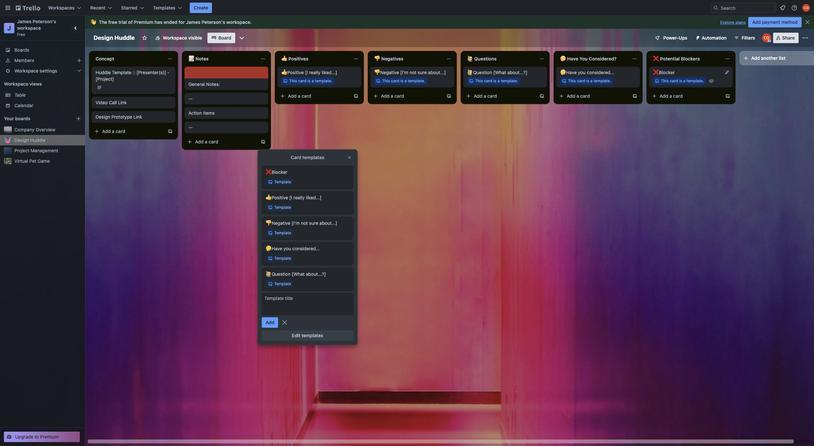 Task type: describe. For each thing, give the bounding box(es) containing it.
add inside "banner"
[[753, 19, 761, 25]]

add for concept
[[102, 129, 111, 134]]

filters button
[[732, 33, 758, 43]]

workspace visible
[[163, 35, 202, 41]]

add a card button for have
[[557, 91, 630, 101]]

🙋 Questions text field
[[464, 54, 536, 64]]

share button
[[774, 33, 799, 43]]

blockers
[[681, 56, 700, 62]]

👋
[[90, 19, 96, 25]]

add a card for 👎
[[381, 93, 404, 99]]

negatives
[[382, 56, 404, 62]]

add payment method button
[[749, 17, 802, 28]]

workspace visible button
[[151, 33, 206, 43]]

free
[[17, 32, 25, 37]]

add a card button for negatives
[[371, 91, 444, 101]]

- inside huddle template :: [presenter(s)] - [project]
[[167, 70, 170, 75]]

0 vertical spatial 👍positive
[[282, 70, 304, 75]]

0 horizontal spatial considered...
[[293, 246, 320, 252]]

0 horizontal spatial 🤔have
[[266, 246, 282, 252]]

1 vertical spatial 🙋question [what about...?]
[[266, 272, 326, 277]]

0 vertical spatial about...?]
[[508, 70, 528, 75]]

0 vertical spatial [what
[[494, 70, 507, 75]]

table
[[14, 92, 26, 98]]

0 vertical spatial [i
[[305, 70, 308, 75]]

workspace for workspace settings
[[14, 68, 39, 74]]

👎 negatives
[[375, 56, 404, 62]]

1 vertical spatial 👎negative
[[266, 221, 291, 226]]

recent
[[90, 5, 106, 10]]

upgrade
[[15, 435, 33, 440]]

templates for edit templates
[[302, 333, 323, 339]]

templates
[[153, 5, 176, 10]]

1 vertical spatial 👍positive [i really liked...]
[[266, 195, 322, 201]]

📝 Notes text field
[[185, 54, 257, 64]]

company overview
[[14, 127, 55, 133]]

board link
[[207, 33, 235, 43]]

james inside "banner"
[[186, 19, 201, 25]]

0 horizontal spatial [what
[[292, 272, 305, 277]]

1 vertical spatial ❌blocker
[[266, 170, 288, 175]]

0 horizontal spatial sure
[[309, 221, 318, 226]]

add board image
[[76, 116, 81, 121]]

add button
[[262, 318, 278, 328]]

📝
[[189, 56, 194, 62]]

edit templates
[[292, 333, 323, 339]]

add a card for 🙋
[[474, 93, 497, 99]]

method
[[782, 19, 798, 25]]

add a card button for notes
[[185, 137, 258, 147]]

0 vertical spatial sure
[[418, 70, 427, 75]]

add payment method
[[753, 19, 798, 25]]

this for 🤔have
[[568, 79, 576, 83]]

wave image
[[90, 19, 96, 25]]

workspace navigation collapse icon image
[[71, 24, 81, 33]]

workspace for workspace views
[[4, 81, 28, 87]]

your boards
[[4, 116, 30, 121]]

add for 🤔 have you considered?
[[567, 93, 576, 99]]

🙋question [what about...?] inside 🙋question [what about...?] link
[[468, 70, 528, 75]]

1 horizontal spatial 🤔have
[[561, 70, 577, 75]]

ended
[[164, 19, 178, 25]]

🙋question [what about...?] link
[[468, 69, 543, 76]]

filters
[[742, 35, 756, 41]]

payment
[[762, 19, 781, 25]]

🙋
[[468, 56, 473, 62]]

about...] inside "👎negative [i'm not sure about...]" link
[[428, 70, 446, 75]]

action items
[[189, 110, 215, 116]]

to
[[35, 435, 39, 440]]

🤔 have you considered?
[[561, 56, 617, 62]]

👍positive [i really liked...] link
[[282, 69, 358, 76]]

1 horizontal spatial 👎negative [i'm not sure about...]
[[375, 70, 446, 75]]

workspace views
[[4, 81, 42, 87]]

create from template… image for 👍positive [i really liked...]
[[354, 94, 359, 99]]

huddle inside board name text field
[[115, 34, 135, 41]]

1 horizontal spatial liked...]
[[322, 70, 337, 75]]

concept
[[96, 56, 114, 62]]

this card is a template. for [i
[[289, 79, 333, 83]]

0 vertical spatial considered...
[[587, 70, 615, 75]]

🤔 Have You Considered? text field
[[557, 54, 629, 64]]

1 vertical spatial about...]
[[320, 221, 337, 226]]

show menu image
[[802, 35, 809, 41]]

upgrade to premium link
[[4, 433, 80, 443]]

0 vertical spatial 🤔have you considered...
[[561, 70, 615, 75]]

j
[[7, 24, 11, 32]]

this card is a template. for you
[[568, 79, 611, 83]]

project management link
[[14, 148, 81, 154]]

video
[[96, 100, 108, 105]]

design for design huddle link
[[14, 138, 29, 143]]

create
[[194, 5, 208, 10]]

potential
[[661, 56, 680, 62]]

5 is from the left
[[680, 79, 683, 83]]

workspace settings button
[[0, 66, 85, 76]]

1 horizontal spatial [i'm
[[400, 70, 409, 75]]

j link
[[4, 23, 14, 33]]

settings
[[40, 68, 57, 74]]

you inside 🤔have you considered... link
[[578, 70, 586, 75]]

1 vertical spatial [i'm
[[292, 221, 300, 226]]

1 vertical spatial liked...]
[[306, 195, 322, 201]]

have
[[568, 56, 579, 62]]

❌ Potential Blockers text field
[[650, 54, 722, 64]]

pet
[[29, 158, 36, 164]]

explore
[[721, 20, 735, 25]]

add a card down the 'design prototype link' at the top left of page
[[102, 129, 125, 134]]

design huddle inside design huddle link
[[14, 138, 45, 143]]

add a card button for positives
[[278, 91, 351, 101]]

edit templates button
[[262, 331, 354, 341]]

❌ potential blockers
[[654, 56, 700, 62]]

you
[[580, 56, 588, 62]]

2 vertical spatial huddle
[[30, 138, 45, 143]]

design prototype link
[[96, 114, 142, 120]]

calendar link
[[14, 102, 81, 109]]

your
[[4, 116, 14, 121]]

design huddle inside board name text field
[[94, 34, 135, 41]]

virtual pet game
[[14, 158, 50, 164]]

👎negative [i'm not sure about...] link
[[375, 69, 451, 76]]

workspace settings
[[14, 68, 57, 74]]

add a card button for potential
[[650, 91, 723, 101]]

banner containing 👋
[[85, 16, 815, 29]]

your boards with 4 items element
[[4, 115, 66, 123]]

boards link
[[0, 45, 85, 55]]

add another list
[[752, 55, 786, 61]]

template. for really
[[315, 79, 333, 83]]

game
[[38, 158, 50, 164]]

another
[[762, 55, 778, 61]]

is for [i'm
[[401, 79, 404, 83]]

create button
[[190, 3, 212, 13]]

members
[[14, 58, 34, 63]]

template for 👎negative [i'm not sure about...]
[[274, 231, 291, 236]]

star or unstar board image
[[142, 35, 147, 41]]

create from template… image for potential
[[726, 94, 731, 99]]

add for 👎 negatives
[[381, 93, 390, 99]]

explore plans
[[721, 20, 746, 25]]

design inside board name text field
[[94, 34, 113, 41]]

0 horizontal spatial christina overa (christinaovera) image
[[762, 33, 772, 43]]

this for 👎negative
[[382, 79, 390, 83]]

0 notifications image
[[779, 4, 787, 12]]

customize views image
[[239, 35, 245, 41]]

huddle template :: [presenter(s)] - [project] link
[[96, 69, 172, 83]]

james peterson's workspace link
[[17, 19, 57, 31]]

1 horizontal spatial 👎negative
[[375, 70, 399, 75]]

link for design prototype link
[[134, 114, 142, 120]]

0 vertical spatial 🙋question
[[468, 70, 492, 75]]

virtual
[[14, 158, 28, 164]]

design for design prototype link link
[[96, 114, 110, 120]]

❌
[[654, 56, 659, 62]]

starred
[[121, 5, 137, 10]]

2 -- from the top
[[189, 125, 193, 130]]

add for ❌ potential blockers
[[660, 93, 669, 99]]

trial
[[118, 19, 127, 25]]

create from template… image for questions
[[540, 94, 545, 99]]

search image
[[714, 5, 719, 10]]

workspaces
[[48, 5, 75, 10]]

5 template. from the left
[[687, 79, 704, 83]]

.
[[250, 19, 252, 25]]

Board name text field
[[90, 33, 138, 43]]



Task type: vqa. For each thing, say whether or not it's contained in the screenshot.
"DATE"
no



Task type: locate. For each thing, give the bounding box(es) containing it.
add for 👍 positives
[[288, 93, 297, 99]]

1 template. from the left
[[315, 79, 333, 83]]

👋 the free trial of premium has ended for james peterson's workspace .
[[90, 19, 252, 25]]

design down video
[[96, 114, 110, 120]]

for
[[179, 19, 185, 25]]

0 horizontal spatial 👎negative [i'm not sure about...]
[[266, 221, 337, 226]]

1 vertical spatial you
[[284, 246, 291, 252]]

1 vertical spatial design
[[96, 114, 110, 120]]

workspace up 'free'
[[17, 25, 41, 31]]

add a card for 📝
[[195, 139, 218, 145]]

video call link
[[96, 100, 127, 105]]

1 vertical spatial -- link
[[189, 124, 265, 131]]

company
[[14, 127, 34, 133]]

1 horizontal spatial workspace
[[227, 19, 250, 25]]

0 horizontal spatial create from template… image
[[261, 139, 266, 145]]

general notes: link
[[189, 81, 265, 88]]

::
[[133, 70, 135, 75]]

automation button
[[693, 33, 731, 43]]

template. for not
[[408, 79, 426, 83]]

share
[[783, 35, 795, 41]]

this down the 🙋 questions
[[475, 79, 483, 83]]

add a card
[[288, 93, 311, 99], [381, 93, 404, 99], [474, 93, 497, 99], [567, 93, 590, 99], [660, 93, 683, 99], [102, 129, 125, 134], [195, 139, 218, 145]]

0 vertical spatial really
[[309, 70, 321, 75]]

you
[[578, 70, 586, 75], [284, 246, 291, 252]]

1 horizontal spatial you
[[578, 70, 586, 75]]

2 is from the left
[[401, 79, 404, 83]]

add a card down ❌blocker link
[[660, 93, 683, 99]]

1 vertical spatial workspace
[[14, 68, 39, 74]]

0 vertical spatial link
[[118, 100, 127, 105]]

this down 👍 positives
[[289, 79, 297, 83]]

0 horizontal spatial huddle
[[30, 138, 45, 143]]

2 this from the left
[[382, 79, 390, 83]]

boards
[[15, 116, 30, 121]]

template. down ❌blocker link
[[687, 79, 704, 83]]

recent button
[[86, 3, 116, 13]]

peterson's up the board link
[[202, 19, 225, 25]]

add a card for 👍
[[288, 93, 311, 99]]

starred button
[[117, 3, 148, 13]]

this down potential
[[661, 79, 669, 83]]

add a card down 👍positive [i really liked...] link
[[288, 93, 311, 99]]

-- link down action items link
[[189, 124, 265, 131]]

0 vertical spatial 👍positive [i really liked...]
[[282, 70, 337, 75]]

explore plans button
[[721, 19, 746, 27]]

free
[[108, 19, 117, 25]]

action
[[189, 110, 202, 116]]

2 template. from the left
[[408, 79, 426, 83]]

add for 🙋 questions
[[474, 93, 483, 99]]

peterson's inside "banner"
[[202, 19, 225, 25]]

automation
[[702, 35, 727, 41]]

3 is from the left
[[494, 79, 497, 83]]

4 this from the left
[[568, 79, 576, 83]]

1 vertical spatial 👎negative [i'm not sure about...]
[[266, 221, 337, 226]]

5 this from the left
[[661, 79, 669, 83]]

add a card for 🤔
[[567, 93, 590, 99]]

0 vertical spatial 👎negative [i'm not sure about...]
[[375, 70, 446, 75]]

[what down 🙋 questions "text box"
[[494, 70, 507, 75]]

christina overa (christinaovera) image inside 'primary' element
[[803, 4, 811, 12]]

3 this card is a template. from the left
[[475, 79, 518, 83]]

template for 🤔have you considered...
[[274, 256, 291, 261]]

calendar
[[14, 103, 33, 108]]

considered?
[[589, 56, 617, 62]]

-
[[167, 70, 170, 75], [189, 96, 191, 101], [191, 96, 193, 101], [189, 125, 191, 130], [191, 125, 193, 130]]

add a card for ❌
[[660, 93, 683, 99]]

1 horizontal spatial 🤔have you considered...
[[561, 70, 615, 75]]

design up project
[[14, 138, 29, 143]]

0 horizontal spatial ❌blocker
[[266, 170, 288, 175]]

this for 👍positive
[[289, 79, 297, 83]]

[i'm
[[400, 70, 409, 75], [292, 221, 300, 226]]

views
[[29, 81, 42, 87]]

peterson's
[[33, 19, 56, 24], [202, 19, 225, 25]]

huddle up [project]
[[96, 70, 111, 75]]

peterson's inside the james peterson's workspace free
[[33, 19, 56, 24]]

0 vertical spatial 🤔have
[[561, 70, 577, 75]]

questions
[[475, 56, 497, 62]]

0 vertical spatial not
[[410, 70, 417, 75]]

video call link link
[[96, 100, 172, 106]]

template. for about...?]
[[501, 79, 518, 83]]

prototype
[[111, 114, 132, 120]]

is for you
[[587, 79, 590, 83]]

1 vertical spatial 🙋question
[[266, 272, 291, 277]]

workspace inside workspace visible button
[[163, 35, 187, 41]]

james up 'free'
[[17, 19, 31, 24]]

1 vertical spatial design huddle
[[14, 138, 45, 143]]

is down 🤔have you considered... link
[[587, 79, 590, 83]]

design
[[94, 34, 113, 41], [96, 114, 110, 120], [14, 138, 29, 143]]

call
[[109, 100, 117, 105]]

premium right to
[[40, 435, 59, 440]]

james peterson's workspace free
[[17, 19, 57, 37]]

huddle up project management
[[30, 138, 45, 143]]

is down 👍positive [i really liked...] link
[[308, 79, 311, 83]]

1 horizontal spatial sure
[[418, 70, 427, 75]]

1 horizontal spatial about...]
[[428, 70, 446, 75]]

workspace inside the james peterson's workspace free
[[17, 25, 41, 31]]

add a card down 🤔have you considered... link
[[567, 93, 590, 99]]

huddle down trial
[[115, 34, 135, 41]]

sure
[[418, 70, 427, 75], [309, 221, 318, 226]]

0 vertical spatial christina overa (christinaovera) image
[[803, 4, 811, 12]]

4 template. from the left
[[594, 79, 611, 83]]

christina overa (christinaovera) image right open information menu image
[[803, 4, 811, 12]]

this card is a template. for [what
[[475, 79, 518, 83]]

1 horizontal spatial [what
[[494, 70, 507, 75]]

0 horizontal spatial peterson's
[[33, 19, 56, 24]]

1 vertical spatial sure
[[309, 221, 318, 226]]

0 vertical spatial [i'm
[[400, 70, 409, 75]]

a
[[312, 79, 314, 83], [405, 79, 407, 83], [498, 79, 500, 83], [591, 79, 593, 83], [684, 79, 686, 83], [298, 93, 301, 99], [391, 93, 394, 99], [484, 93, 486, 99], [577, 93, 579, 99], [670, 93, 672, 99], [112, 129, 115, 134], [205, 139, 208, 145]]

design down the
[[94, 34, 113, 41]]

template inside huddle template :: [presenter(s)] - [project]
[[112, 70, 131, 75]]

general notes:
[[189, 82, 220, 87]]

1 horizontal spatial about...?]
[[508, 70, 528, 75]]

1 vertical spatial 👍positive
[[266, 195, 288, 201]]

👎
[[375, 56, 380, 62]]

1 vertical spatial huddle
[[96, 70, 111, 75]]

templates right card
[[303, 155, 325, 160]]

link down video call link link
[[134, 114, 142, 120]]

template for 👍positive [i really liked...]
[[274, 205, 291, 210]]

huddle inside huddle template :: [presenter(s)] - [project]
[[96, 70, 111, 75]]

board
[[219, 35, 231, 41]]

0 horizontal spatial 👎negative
[[266, 221, 291, 226]]

templates button
[[149, 3, 186, 13]]

visible
[[188, 35, 202, 41]]

1 horizontal spatial ❌blocker
[[654, 70, 675, 75]]

0 horizontal spatial not
[[301, 221, 308, 226]]

is down "👎negative [i'm not sure about...]" link
[[401, 79, 404, 83]]

of
[[128, 19, 133, 25]]

is down ❌blocker link
[[680, 79, 683, 83]]

👎negative
[[375, 70, 399, 75], [266, 221, 291, 226]]

1 horizontal spatial peterson's
[[202, 19, 225, 25]]

1 vertical spatial [i
[[289, 195, 292, 201]]

add a card button down 🤔have you considered... link
[[557, 91, 630, 101]]

virtual pet game link
[[14, 158, 81, 165]]

create from template… image
[[354, 94, 359, 99], [633, 94, 638, 99], [261, 139, 266, 145]]

1 horizontal spatial not
[[410, 70, 417, 75]]

🙋question [what about...?] down 🙋 questions "text box"
[[468, 70, 528, 75]]

the
[[99, 19, 107, 25]]

[what up the template title text field at the bottom left of the page
[[292, 272, 305, 277]]

this member is an admin of this board. image
[[768, 40, 771, 43]]

workspace inside "banner"
[[227, 19, 250, 25]]

0 horizontal spatial link
[[118, 100, 127, 105]]

positives
[[289, 56, 309, 62]]

add a card button down 👍positive [i really liked...] link
[[278, 91, 351, 101]]

banner
[[85, 16, 815, 29]]

0 vertical spatial 🙋question [what about...?]
[[468, 70, 528, 75]]

1 horizontal spatial considered...
[[587, 70, 615, 75]]

power-ups
[[664, 35, 688, 41]]

1 this from the left
[[289, 79, 297, 83]]

1 vertical spatial workspace
[[17, 25, 41, 31]]

1 this card is a template. from the left
[[289, 79, 333, 83]]

link for video call link
[[118, 100, 127, 105]]

3 this from the left
[[475, 79, 483, 83]]

0 vertical spatial -- link
[[189, 96, 265, 102]]

design huddle link
[[14, 137, 81, 144]]

premium
[[134, 19, 154, 25], [40, 435, 59, 440]]

workspace inside workspace settings dropdown button
[[14, 68, 39, 74]]

is for [i
[[308, 79, 311, 83]]

0 vertical spatial huddle
[[115, 34, 135, 41]]

add a card down 🙋question [what about...?] link
[[474, 93, 497, 99]]

0 vertical spatial 👎negative
[[375, 70, 399, 75]]

0 vertical spatial ❌blocker
[[654, 70, 675, 75]]

design prototype link link
[[96, 114, 172, 120]]

4 is from the left
[[587, 79, 590, 83]]

👍positive [i really liked...]
[[282, 70, 337, 75], [266, 195, 322, 201]]

0 horizontal spatial james
[[17, 19, 31, 24]]

notes:
[[206, 82, 220, 87]]

1 vertical spatial premium
[[40, 435, 59, 440]]

template. down 🙋question [what about...?] link
[[501, 79, 518, 83]]

template for ❌blocker
[[274, 180, 291, 185]]

Concept text field
[[92, 54, 164, 64]]

2 vertical spatial design
[[14, 138, 29, 143]]

1 horizontal spatial design huddle
[[94, 34, 135, 41]]

about...?] down 🙋 questions "text box"
[[508, 70, 528, 75]]

huddle template :: [presenter(s)] - [project]
[[96, 70, 170, 82]]

this card is a template. down 🤔have you considered... link
[[568, 79, 611, 83]]

close popover image
[[347, 155, 352, 160]]

0 vertical spatial liked...]
[[322, 70, 337, 75]]

link right call
[[118, 100, 127, 105]]

this card is a template. down ❌blocker link
[[661, 79, 704, 83]]

this card is a template. down "👎negative [i'm not sure about...]" link
[[382, 79, 426, 83]]

2 horizontal spatial create from template… image
[[633, 94, 638, 99]]

boards
[[14, 47, 29, 53]]

design huddle down free
[[94, 34, 135, 41]]

[i
[[305, 70, 308, 75], [289, 195, 292, 201]]

2 this card is a template. from the left
[[382, 79, 426, 83]]

1 horizontal spatial 🙋question [what about...?]
[[468, 70, 528, 75]]

premium inside 'link'
[[40, 435, 59, 440]]

workspace up table
[[4, 81, 28, 87]]

add a card button down 🙋question [what about...?] link
[[464, 91, 537, 101]]

🙋question [what about...?]
[[468, 70, 528, 75], [266, 272, 326, 277]]

this card is a template. for [i'm
[[382, 79, 426, 83]]

0 horizontal spatial [i
[[289, 195, 292, 201]]

this down have at the top of page
[[568, 79, 576, 83]]

is for [what
[[494, 79, 497, 83]]

1 -- link from the top
[[189, 96, 265, 102]]

sm image
[[693, 33, 702, 42]]

0 horizontal spatial premium
[[40, 435, 59, 440]]

upgrade to premium
[[15, 435, 59, 440]]

template. down "👎negative [i'm not sure about...]" link
[[408, 79, 426, 83]]

1 horizontal spatial really
[[309, 70, 321, 75]]

create from template… image
[[447, 94, 452, 99], [540, 94, 545, 99], [726, 94, 731, 99], [168, 129, 173, 134]]

design huddle
[[94, 34, 135, 41], [14, 138, 45, 143]]

templates
[[303, 155, 325, 160], [302, 333, 323, 339]]

add a card button down action items link
[[185, 137, 258, 147]]

Template title text field
[[265, 296, 351, 313]]

1 vertical spatial considered...
[[293, 246, 320, 252]]

add a card down "👎negative [i'm not sure about...]" link
[[381, 93, 404, 99]]

-- link down general notes: link
[[189, 96, 265, 102]]

0 horizontal spatial really
[[294, 195, 305, 201]]

1 horizontal spatial christina overa (christinaovera) image
[[803, 4, 811, 12]]

0 vertical spatial premium
[[134, 19, 154, 25]]

items
[[203, 110, 215, 116]]

christina overa (christinaovera) image
[[803, 4, 811, 12], [762, 33, 772, 43]]

1 horizontal spatial james
[[186, 19, 201, 25]]

design huddle down 'company overview'
[[14, 138, 45, 143]]

james inside the james peterson's workspace free
[[17, 19, 31, 24]]

templates right edit at the left bottom
[[302, 333, 323, 339]]

👍positive
[[282, 70, 304, 75], [266, 195, 288, 201]]

template. down 🤔have you considered... link
[[594, 79, 611, 83]]

open information menu image
[[792, 5, 798, 11]]

1 vertical spatial link
[[134, 114, 142, 120]]

0 vertical spatial --
[[189, 96, 193, 101]]

add a card button down "👎negative [i'm not sure about...]" link
[[371, 91, 444, 101]]

0 vertical spatial workspace
[[163, 35, 187, 41]]

edit
[[292, 333, 301, 339]]

2 -- link from the top
[[189, 124, 265, 131]]

0 horizontal spatial workspace
[[17, 25, 41, 31]]

3 template. from the left
[[501, 79, 518, 83]]

🤔
[[561, 56, 566, 62]]

1 vertical spatial about...?]
[[306, 272, 326, 277]]

🙋 questions
[[468, 56, 497, 62]]

5 this card is a template. from the left
[[661, 79, 704, 83]]

add
[[753, 19, 761, 25], [752, 55, 760, 61], [288, 93, 297, 99], [381, 93, 390, 99], [474, 93, 483, 99], [567, 93, 576, 99], [660, 93, 669, 99], [102, 129, 111, 134], [195, 139, 204, 145], [266, 320, 275, 326]]

🤔have you considered... link
[[561, 69, 636, 76]]

👍 Positives text field
[[278, 54, 350, 64]]

project
[[14, 148, 29, 154]]

is down 🙋question [what about...?] link
[[494, 79, 497, 83]]

plans
[[736, 20, 746, 25]]

back to home image
[[16, 3, 40, 13]]

peterson's down back to home image
[[33, 19, 56, 24]]

1 horizontal spatial [i
[[305, 70, 308, 75]]

workspace for workspace visible
[[163, 35, 187, 41]]

add a card button down design prototype link link
[[92, 126, 165, 137]]

add for 📝 notes
[[195, 139, 204, 145]]

this card is a template. down 👍positive [i really liked...] link
[[289, 79, 333, 83]]

template for 🙋question [what about...?]
[[274, 282, 291, 287]]

1 is from the left
[[308, 79, 311, 83]]

members link
[[0, 55, 85, 66]]

1 vertical spatial 🤔have
[[266, 246, 282, 252]]

--
[[189, 96, 193, 101], [189, 125, 193, 130]]

this for 🙋question
[[475, 79, 483, 83]]

james right for
[[186, 19, 201, 25]]

premium right of
[[134, 19, 154, 25]]

1 vertical spatial really
[[294, 195, 305, 201]]

❌blocker link
[[654, 69, 729, 76]]

christina overa (christinaovera) image down payment
[[762, 33, 772, 43]]

template. for considered...
[[594, 79, 611, 83]]

1 horizontal spatial premium
[[134, 19, 154, 25]]

this
[[289, 79, 297, 83], [382, 79, 390, 83], [475, 79, 483, 83], [568, 79, 576, 83], [661, 79, 669, 83]]

add a card down items
[[195, 139, 218, 145]]

1 vertical spatial --
[[189, 125, 193, 130]]

workspace down 👋 the free trial of premium has ended for james peterson's workspace .
[[163, 35, 187, 41]]

0 horizontal spatial about...]
[[320, 221, 337, 226]]

create from template… image for 🤔have you considered...
[[633, 94, 638, 99]]

1 horizontal spatial huddle
[[96, 70, 111, 75]]

ups
[[679, 35, 688, 41]]

👍positive [i really liked...] inside 👍positive [i really liked...] link
[[282, 70, 337, 75]]

0 vertical spatial about...]
[[428, 70, 446, 75]]

this card is a template. down 🙋question [what about...?] link
[[475, 79, 518, 83]]

0 horizontal spatial liked...]
[[306, 195, 322, 201]]

🤔have you considered...
[[561, 70, 615, 75], [266, 246, 320, 252]]

add a card button for questions
[[464, 91, 537, 101]]

card templates
[[291, 155, 325, 160]]

2 horizontal spatial huddle
[[115, 34, 135, 41]]

workspace up customize views icon
[[227, 19, 250, 25]]

edit card image
[[725, 70, 730, 75]]

1 horizontal spatial 🙋question
[[468, 70, 492, 75]]

primary element
[[0, 0, 815, 16]]

1 -- from the top
[[189, 96, 193, 101]]

create from template… image for negatives
[[447, 94, 452, 99]]

-- down action
[[189, 125, 193, 130]]

action items link
[[189, 110, 265, 117]]

Search field
[[719, 3, 776, 13]]

this down 👎 negatives on the top
[[382, 79, 390, 83]]

0 horizontal spatial [i'm
[[292, 221, 300, 226]]

4 this card is a template. from the left
[[568, 79, 611, 83]]

add a card button down ❌blocker link
[[650, 91, 723, 101]]

🙋question [what about...?] up the template title text field at the bottom left of the page
[[266, 272, 326, 277]]

1 vertical spatial 🤔have you considered...
[[266, 246, 320, 252]]

templates for card templates
[[303, 155, 325, 160]]

template. down 👍positive [i really liked...] link
[[315, 79, 333, 83]]

workspace down members
[[14, 68, 39, 74]]

👎 Negatives text field
[[371, 54, 443, 64]]

1 vertical spatial templates
[[302, 333, 323, 339]]

company overview link
[[14, 127, 81, 133]]

templates inside button
[[302, 333, 323, 339]]

-- up action
[[189, 96, 193, 101]]

workspace
[[227, 19, 250, 25], [17, 25, 41, 31]]

0 vertical spatial design huddle
[[94, 34, 135, 41]]

about...?] up the template title text field at the bottom left of the page
[[306, 272, 326, 277]]

📝 notes
[[189, 56, 209, 62]]

0 vertical spatial design
[[94, 34, 113, 41]]



